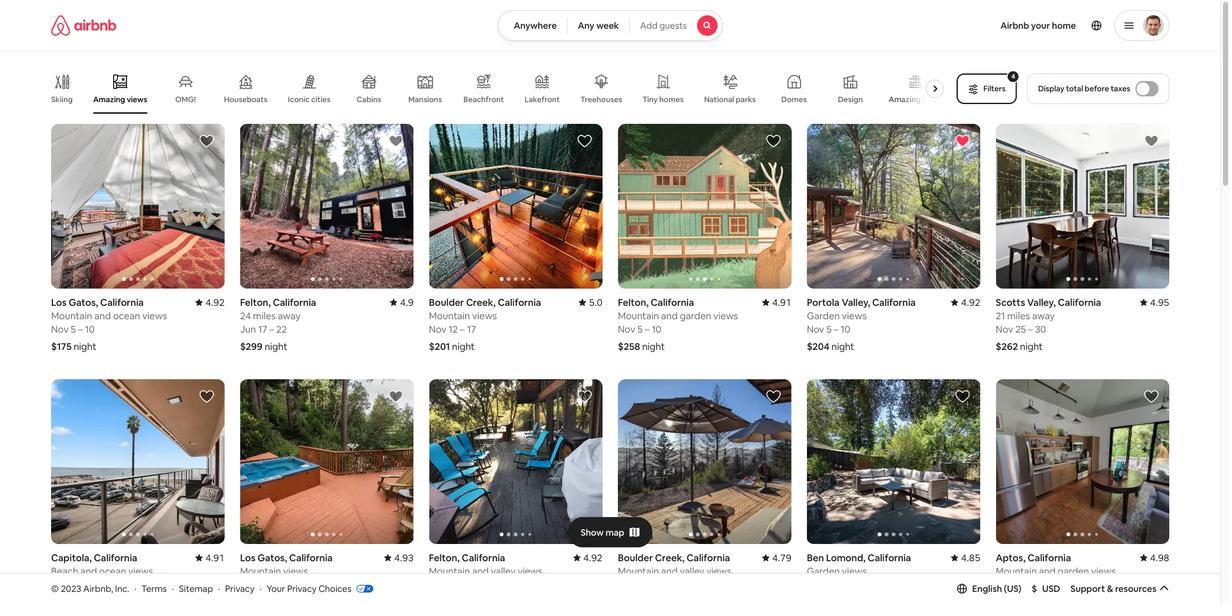Task type: locate. For each thing, give the bounding box(es) containing it.
boulder
[[429, 296, 464, 309], [618, 552, 653, 564]]

12
[[449, 323, 458, 336]]

1 horizontal spatial los
[[240, 552, 256, 564]]

5.0 out of 5 average rating image
[[579, 296, 603, 309]]

1 horizontal spatial 4.91
[[772, 296, 792, 309]]

views inside felton, california mountain and valley views
[[518, 565, 542, 578]]

night right $258
[[642, 340, 665, 353]]

0 horizontal spatial boulder
[[429, 296, 464, 309]]

boulder inside boulder creek, california mountain and valley views
[[618, 552, 653, 564]]

1 vertical spatial los
[[240, 552, 256, 564]]

2 · from the left
[[172, 583, 174, 595]]

· left the your
[[260, 583, 262, 595]]

0 horizontal spatial garden
[[680, 310, 711, 322]]

pools
[[922, 95, 942, 104]]

before
[[1085, 84, 1109, 94]]

los gatos, california mountain and ocean views nov 5 – 10 $175 night
[[51, 296, 167, 353]]

1 vertical spatial add to wishlist: los gatos, california image
[[388, 389, 403, 405]]

away inside scotts valley, california 21 miles away nov 25 – 30 $262 night
[[1032, 310, 1055, 322]]

and inside felton, california mountain and garden views nov 5 – 10 $258 night
[[661, 310, 678, 322]]

0 horizontal spatial dec
[[240, 579, 258, 591]]

valley inside boulder creek, california mountain and valley views
[[680, 565, 705, 578]]

domes
[[781, 95, 807, 104]]

nov up $258
[[618, 323, 635, 336]]

garden inside the aptos, california mountain and garden views dec 10 – 15
[[1058, 565, 1089, 578]]

airbnb,
[[83, 583, 113, 595]]

nov inside portola valley, california garden views nov 5 – 10 $204 night
[[807, 323, 824, 336]]

4.92 out of 5 average rating image
[[195, 296, 225, 309], [951, 296, 981, 309], [573, 552, 603, 564]]

17
[[258, 323, 267, 336], [467, 323, 476, 336]]

gatos, inside the los gatos, california mountain views dec 11 – 16
[[258, 552, 287, 564]]

and inside capitola, california beach and ocean views nov 5 – 10
[[80, 565, 97, 578]]

valley,
[[842, 296, 870, 309], [1027, 296, 1056, 309]]

nov
[[51, 323, 69, 336], [618, 323, 635, 336], [807, 323, 824, 336], [429, 323, 446, 336], [996, 323, 1013, 336], [51, 579, 69, 591]]

0 horizontal spatial add to wishlist: felton, california image
[[388, 134, 403, 149]]

· right terms link on the bottom left
[[172, 583, 174, 595]]

0 horizontal spatial los
[[51, 296, 67, 309]]

2 valley from the left
[[491, 565, 516, 578]]

· left privacy link
[[218, 583, 220, 595]]

5 up $258
[[637, 323, 643, 336]]

gatos,
[[69, 296, 98, 309], [258, 552, 287, 564]]

1 dec from the left
[[240, 579, 258, 591]]

los up privacy link
[[240, 552, 256, 564]]

1 vertical spatial ocean
[[99, 565, 126, 578]]

privacy left 11
[[225, 583, 255, 595]]

– inside the aptos, california mountain and garden views dec 10 – 15
[[1028, 579, 1032, 591]]

group
[[51, 64, 949, 114], [51, 124, 225, 289], [240, 124, 414, 289], [429, 124, 603, 289], [445, 124, 792, 289], [807, 124, 981, 289], [996, 124, 1169, 289], [51, 380, 225, 545], [240, 380, 414, 545], [429, 380, 603, 545], [618, 380, 792, 545], [807, 380, 981, 545], [996, 380, 1169, 545]]

amazing right skiing
[[93, 94, 125, 104]]

scotts
[[996, 296, 1025, 309]]

garden down ben
[[807, 565, 840, 578]]

privacy right 16
[[287, 583, 317, 595]]

$258
[[618, 340, 640, 353]]

california inside los gatos, california mountain and ocean views nov 5 – 10 $175 night
[[100, 296, 144, 309]]

17 inside boulder creek, california mountain views nov 12 – 17 $201 night
[[467, 323, 476, 336]]

1 horizontal spatial 4.92
[[583, 552, 603, 564]]

support & resources
[[1071, 583, 1157, 595]]

add to wishlist: los gatos, california image
[[199, 134, 215, 149], [388, 389, 403, 405]]

1 horizontal spatial add to wishlist: felton, california image
[[766, 134, 781, 149]]

– inside felton, california 24 miles away jun 17 – 22 $299 night
[[269, 323, 274, 336]]

and for felton, california mountain and garden views nov 5 – 10 $258 night
[[661, 310, 678, 322]]

1 vertical spatial garden
[[1058, 565, 1089, 578]]

0 vertical spatial add to wishlist: los gatos, california image
[[199, 134, 215, 149]]

garden inside ben lomond, california garden views
[[807, 565, 840, 578]]

valley, up 30
[[1027, 296, 1056, 309]]

airbnb your home
[[1001, 20, 1076, 31]]

miles inside scotts valley, california 21 miles away nov 25 – 30 $262 night
[[1007, 310, 1030, 322]]

1 miles from the left
[[253, 310, 276, 322]]

0 horizontal spatial creek,
[[466, 296, 496, 309]]

add to wishlist: los gatos, california image for mountain and ocean views
[[199, 134, 215, 149]]

your privacy choices
[[267, 583, 352, 595]]

4.85
[[961, 552, 981, 564]]

1 garden from the top
[[807, 310, 840, 322]]

0 horizontal spatial valley
[[491, 565, 516, 578]]

mountain inside los gatos, california mountain and ocean views nov 5 – 10 $175 night
[[51, 310, 92, 322]]

5 inside portola valley, california garden views nov 5 – 10 $204 night
[[826, 323, 832, 336]]

mountain inside felton, california mountain and garden views nov 5 – 10 $258 night
[[618, 310, 659, 322]]

2023
[[61, 583, 81, 595]]

anywhere
[[514, 20, 557, 31]]

$201
[[429, 340, 450, 353]]

0 vertical spatial boulder
[[429, 296, 464, 309]]

garden for aptos, california
[[1058, 565, 1089, 578]]

felton, inside felton, california mountain and valley views
[[429, 552, 460, 564]]

your privacy choices link
[[267, 583, 373, 596]]

5 night from the left
[[452, 340, 475, 353]]

california inside boulder creek, california mountain and valley views
[[687, 552, 730, 564]]

garden for ben
[[807, 565, 840, 578]]

felton, up 24
[[240, 296, 271, 309]]

· right inc.
[[134, 583, 136, 595]]

nov up $204
[[807, 323, 824, 336]]

garden
[[807, 310, 840, 322], [807, 565, 840, 578]]

felton, right 4.93
[[429, 552, 460, 564]]

boulder up 12
[[429, 296, 464, 309]]

6 night from the left
[[1020, 340, 1043, 353]]

night inside los gatos, california mountain and ocean views nov 5 – 10 $175 night
[[74, 340, 96, 353]]

4.98
[[1150, 552, 1169, 564]]

5 down beach
[[71, 579, 76, 591]]

1 horizontal spatial 17
[[467, 323, 476, 336]]

night right $204
[[832, 340, 854, 353]]

2 horizontal spatial felton,
[[618, 296, 649, 309]]

views
[[127, 94, 147, 104], [142, 310, 167, 322], [713, 310, 738, 322], [842, 310, 867, 322], [472, 310, 497, 322], [128, 565, 153, 578], [283, 565, 308, 578], [707, 565, 731, 578], [842, 565, 867, 578], [518, 565, 542, 578], [1091, 565, 1116, 578]]

dec down aptos,
[[996, 579, 1014, 591]]

0 horizontal spatial valley,
[[842, 296, 870, 309]]

1 vertical spatial 4.91 out of 5 average rating image
[[195, 552, 225, 564]]

creek, for views
[[466, 296, 496, 309]]

4.92 for los gatos, california mountain and ocean views nov 5 – 10 $175 night
[[205, 296, 225, 309]]

map
[[606, 527, 624, 538]]

4.92 out of 5 average rating image for portola valley, california garden views nov 5 – 10 $204 night
[[951, 296, 981, 309]]

display
[[1038, 84, 1065, 94]]

1 night from the left
[[74, 340, 96, 353]]

0 vertical spatial garden
[[807, 310, 840, 322]]

and inside los gatos, california mountain and ocean views nov 5 – 10 $175 night
[[94, 310, 111, 322]]

miles inside felton, california 24 miles away jun 17 – 22 $299 night
[[253, 310, 276, 322]]

$262
[[996, 340, 1018, 353]]

1 vertical spatial creek,
[[655, 552, 685, 564]]

los up "$175"
[[51, 296, 67, 309]]

4.9 out of 5 average rating image
[[390, 296, 414, 309]]

los inside los gatos, california mountain and ocean views nov 5 – 10 $175 night
[[51, 296, 67, 309]]

gatos, up "$175"
[[69, 296, 98, 309]]

1 vertical spatial boulder
[[618, 552, 653, 564]]

inc.
[[115, 583, 129, 595]]

and inside felton, california mountain and valley views
[[472, 565, 489, 578]]

4.85 out of 5 average rating image
[[951, 552, 981, 564]]

2 away from the left
[[1032, 310, 1055, 322]]

1 valley, from the left
[[842, 296, 870, 309]]

views inside boulder creek, california mountain views nov 12 – 17 $201 night
[[472, 310, 497, 322]]

any week button
[[567, 10, 630, 41]]

views inside portola valley, california garden views nov 5 – 10 $204 night
[[842, 310, 867, 322]]

nov down 21
[[996, 323, 1013, 336]]

0 vertical spatial los
[[51, 296, 67, 309]]

jun
[[240, 323, 256, 336]]

los for los gatos, california mountain views dec 11 – 16
[[240, 552, 256, 564]]

add to wishlist: los gatos, california image for mountain views
[[388, 389, 403, 405]]

15
[[1035, 579, 1044, 591]]

2 horizontal spatial 4.92
[[961, 296, 981, 309]]

0 horizontal spatial amazing
[[93, 94, 125, 104]]

– inside the los gatos, california mountain views dec 11 – 16
[[270, 579, 275, 591]]

5 up $204
[[826, 323, 832, 336]]

beach
[[51, 565, 78, 578]]

4.91
[[772, 296, 792, 309], [205, 552, 225, 564]]

0 vertical spatial garden
[[680, 310, 711, 322]]

boulder down map
[[618, 552, 653, 564]]

1 horizontal spatial gatos,
[[258, 552, 287, 564]]

group containing amazing views
[[51, 64, 949, 114]]

17 right 12
[[467, 323, 476, 336]]

2 miles from the left
[[1007, 310, 1030, 322]]

california inside scotts valley, california 21 miles away nov 25 – 30 $262 night
[[1058, 296, 1101, 309]]

0 horizontal spatial 17
[[258, 323, 267, 336]]

garden inside portola valley, california garden views nov 5 – 10 $204 night
[[807, 310, 840, 322]]

$175
[[51, 340, 72, 353]]

2 night from the left
[[265, 340, 287, 353]]

1 horizontal spatial add to wishlist: los gatos, california image
[[388, 389, 403, 405]]

0 horizontal spatial privacy
[[225, 583, 255, 595]]

1 horizontal spatial boulder
[[618, 552, 653, 564]]

garden down portola on the right of page
[[807, 310, 840, 322]]

1 vertical spatial gatos,
[[258, 552, 287, 564]]

4.95 out of 5 average rating image
[[1140, 296, 1169, 309]]

1 · from the left
[[134, 583, 136, 595]]

5 up "$175"
[[71, 323, 76, 336]]

views inside the aptos, california mountain and garden views dec 10 – 15
[[1091, 565, 1116, 578]]

0 horizontal spatial miles
[[253, 310, 276, 322]]

1 vertical spatial garden
[[807, 565, 840, 578]]

dec left 11
[[240, 579, 258, 591]]

1 horizontal spatial 4.91 out of 5 average rating image
[[762, 296, 792, 309]]

2 dec from the left
[[996, 579, 1014, 591]]

$204
[[807, 340, 830, 353]]

0 horizontal spatial felton,
[[240, 296, 271, 309]]

4.91 out of 5 average rating image up the terms · sitemap · privacy ·
[[195, 552, 225, 564]]

total
[[1066, 84, 1083, 94]]

night inside boulder creek, california mountain views nov 12 – 17 $201 night
[[452, 340, 475, 353]]

felton, inside felton, california mountain and garden views nov 5 – 10 $258 night
[[618, 296, 649, 309]]

dec
[[240, 579, 258, 591], [996, 579, 1014, 591]]

and
[[94, 310, 111, 322], [661, 310, 678, 322], [80, 565, 97, 578], [661, 565, 678, 578], [472, 565, 489, 578], [1039, 565, 1056, 578]]

usd
[[1042, 583, 1060, 595]]

$299
[[240, 340, 263, 353]]

mountain inside the aptos, california mountain and garden views dec 10 – 15
[[996, 565, 1037, 578]]

&
[[1107, 583, 1113, 595]]

0 horizontal spatial 4.92 out of 5 average rating image
[[195, 296, 225, 309]]

©
[[51, 583, 59, 595]]

boulder inside boulder creek, california mountain views nov 12 – 17 $201 night
[[429, 296, 464, 309]]

california inside felton, california 24 miles away jun 17 – 22 $299 night
[[273, 296, 316, 309]]

miles up 25
[[1007, 310, 1030, 322]]

2 valley, from the left
[[1027, 296, 1056, 309]]

night down 22
[[265, 340, 287, 353]]

valley, inside portola valley, california garden views nov 5 – 10 $204 night
[[842, 296, 870, 309]]

1 horizontal spatial miles
[[1007, 310, 1030, 322]]

felton, inside felton, california 24 miles away jun 17 – 22 $299 night
[[240, 296, 271, 309]]

4 night from the left
[[832, 340, 854, 353]]

1 horizontal spatial privacy
[[287, 583, 317, 595]]

cabins
[[357, 95, 381, 104]]

valley inside felton, california mountain and valley views
[[491, 565, 516, 578]]

0 vertical spatial 4.91 out of 5 average rating image
[[762, 296, 792, 309]]

2 horizontal spatial 4.92 out of 5 average rating image
[[951, 296, 981, 309]]

1 valley from the left
[[680, 565, 705, 578]]

miles
[[253, 310, 276, 322], [1007, 310, 1030, 322]]

1 17 from the left
[[258, 323, 267, 336]]

0 vertical spatial ocean
[[113, 310, 140, 322]]

2 17 from the left
[[467, 323, 476, 336]]

garden inside felton, california mountain and garden views nov 5 – 10 $258 night
[[680, 310, 711, 322]]

away up 22
[[278, 310, 301, 322]]

california inside portola valley, california garden views nov 5 – 10 $204 night
[[872, 296, 916, 309]]

amazing left pools
[[889, 95, 921, 104]]

night
[[74, 340, 96, 353], [265, 340, 287, 353], [642, 340, 665, 353], [832, 340, 854, 353], [452, 340, 475, 353], [1020, 340, 1043, 353]]

aptos,
[[996, 552, 1026, 564]]

0 horizontal spatial 4.91
[[205, 552, 225, 564]]

4.91 left portola on the right of page
[[772, 296, 792, 309]]

1 vertical spatial 4.91
[[205, 552, 225, 564]]

0 vertical spatial creek,
[[466, 296, 496, 309]]

1 horizontal spatial creek,
[[655, 552, 685, 564]]

garden
[[680, 310, 711, 322], [1058, 565, 1089, 578]]

4.91 out of 5 average rating image left portola on the right of page
[[762, 296, 792, 309]]

terms link
[[141, 583, 167, 595]]

felton, right the 5.0
[[618, 296, 649, 309]]

los inside the los gatos, california mountain views dec 11 – 16
[[240, 552, 256, 564]]

·
[[134, 583, 136, 595], [172, 583, 174, 595], [218, 583, 220, 595], [260, 583, 262, 595]]

10 inside capitola, california beach and ocean views nov 5 – 10
[[85, 579, 95, 591]]

creek, inside boulder creek, california mountain and valley views
[[655, 552, 685, 564]]

1 horizontal spatial felton,
[[429, 552, 460, 564]]

gatos, inside los gatos, california mountain and ocean views nov 5 – 10 $175 night
[[69, 296, 98, 309]]

taxes
[[1111, 84, 1130, 94]]

display total before taxes button
[[1027, 73, 1169, 104]]

beachfront
[[464, 95, 504, 104]]

1 horizontal spatial garden
[[1058, 565, 1089, 578]]

creek,
[[466, 296, 496, 309], [655, 552, 685, 564]]

0 horizontal spatial add to wishlist: los gatos, california image
[[199, 134, 215, 149]]

1 away from the left
[[278, 310, 301, 322]]

0 horizontal spatial 4.91 out of 5 average rating image
[[195, 552, 225, 564]]

away up 30
[[1032, 310, 1055, 322]]

0 vertical spatial 4.91
[[772, 296, 792, 309]]

night down 12
[[452, 340, 475, 353]]

17 right jun on the bottom left of the page
[[258, 323, 267, 336]]

privacy link
[[225, 583, 255, 595]]

0 vertical spatial gatos,
[[69, 296, 98, 309]]

night right "$175"
[[74, 340, 96, 353]]

night down 30
[[1020, 340, 1043, 353]]

felton,
[[240, 296, 271, 309], [618, 296, 649, 309], [429, 552, 460, 564]]

4.79
[[772, 552, 792, 564]]

miles right 24
[[253, 310, 276, 322]]

valley, inside scotts valley, california 21 miles away nov 25 – 30 $262 night
[[1027, 296, 1056, 309]]

1 horizontal spatial away
[[1032, 310, 1055, 322]]

nov inside los gatos, california mountain and ocean views nov 5 – 10 $175 night
[[51, 323, 69, 336]]

felton, california mountain and garden views nov 5 – 10 $258 night
[[618, 296, 738, 353]]

2 privacy from the left
[[287, 583, 317, 595]]

and inside boulder creek, california mountain and valley views
[[661, 565, 678, 578]]

valley, right portola on the right of page
[[842, 296, 870, 309]]

2 garden from the top
[[807, 565, 840, 578]]

4.98 out of 5 average rating image
[[1140, 552, 1169, 564]]

garden for felton, california
[[680, 310, 711, 322]]

and inside the aptos, california mountain and garden views dec 10 – 15
[[1039, 565, 1056, 578]]

1 horizontal spatial valley,
[[1027, 296, 1056, 309]]

0 horizontal spatial 4.92
[[205, 296, 225, 309]]

gatos, up 11
[[258, 552, 287, 564]]

national parks
[[704, 94, 756, 104]]

4.92 for portola valley, california garden views nov 5 – 10 $204 night
[[961, 296, 981, 309]]

1 horizontal spatial dec
[[996, 579, 1014, 591]]

creek, inside boulder creek, california mountain views nov 12 – 17 $201 night
[[466, 296, 496, 309]]

0 horizontal spatial away
[[278, 310, 301, 322]]

1 horizontal spatial valley
[[680, 565, 705, 578]]

2 add to wishlist: felton, california image from the left
[[766, 134, 781, 149]]

mountain inside boulder creek, california mountain and valley views
[[618, 565, 659, 578]]

None search field
[[498, 10, 723, 41]]

night inside felton, california 24 miles away jun 17 – 22 $299 night
[[265, 340, 287, 353]]

nov up "$175"
[[51, 323, 69, 336]]

away
[[278, 310, 301, 322], [1032, 310, 1055, 322]]

nov down beach
[[51, 579, 69, 591]]

4.91 out of 5 average rating image
[[762, 296, 792, 309], [195, 552, 225, 564]]

capitola,
[[51, 552, 92, 564]]

1 horizontal spatial amazing
[[889, 95, 921, 104]]

mountain inside boulder creek, california mountain views nov 12 – 17 $201 night
[[429, 310, 470, 322]]

views inside the los gatos, california mountain views dec 11 – 16
[[283, 565, 308, 578]]

10 inside portola valley, california garden views nov 5 – 10 $204 night
[[841, 323, 850, 336]]

5 inside felton, california mountain and garden views nov 5 – 10 $258 night
[[637, 323, 643, 336]]

california inside the aptos, california mountain and garden views dec 10 – 15
[[1028, 552, 1071, 564]]

nov left 12
[[429, 323, 446, 336]]

4.91 up the terms · sitemap · privacy ·
[[205, 552, 225, 564]]

ocean
[[113, 310, 140, 322], [99, 565, 126, 578]]

0 horizontal spatial gatos,
[[69, 296, 98, 309]]

add to wishlist: felton, california image
[[388, 134, 403, 149], [766, 134, 781, 149]]

ocean inside capitola, california beach and ocean views nov 5 – 10
[[99, 565, 126, 578]]

los
[[51, 296, 67, 309], [240, 552, 256, 564]]

away inside felton, california 24 miles away jun 17 – 22 $299 night
[[278, 310, 301, 322]]

3 night from the left
[[642, 340, 665, 353]]

amazing for amazing pools
[[889, 95, 921, 104]]

boulder for boulder creek, california mountain views nov 12 – 17 $201 night
[[429, 296, 464, 309]]

1 add to wishlist: felton, california image from the left
[[388, 134, 403, 149]]

valley
[[680, 565, 705, 578], [491, 565, 516, 578]]



Task type: describe. For each thing, give the bounding box(es) containing it.
tiny
[[643, 95, 658, 104]]

© 2023 airbnb, inc. ·
[[51, 583, 136, 595]]

$ usd
[[1032, 583, 1060, 595]]

california inside felton, california mountain and valley views
[[462, 552, 505, 564]]

4.79 out of 5 average rating image
[[762, 552, 792, 564]]

nov inside capitola, california beach and ocean views nov 5 – 10
[[51, 579, 69, 591]]

add to wishlist: felton, california image for 4.9
[[388, 134, 403, 149]]

4.93 out of 5 average rating image
[[384, 552, 414, 564]]

16
[[277, 579, 287, 591]]

views inside capitola, california beach and ocean views nov 5 – 10
[[128, 565, 153, 578]]

ocean inside los gatos, california mountain and ocean views nov 5 – 10 $175 night
[[113, 310, 140, 322]]

week
[[596, 20, 619, 31]]

24
[[240, 310, 251, 322]]

3 · from the left
[[218, 583, 220, 595]]

add to wishlist: aptos, california image
[[1144, 389, 1159, 405]]

garden for portola
[[807, 310, 840, 322]]

california inside boulder creek, california mountain views nov 12 – 17 $201 night
[[498, 296, 541, 309]]

nov inside felton, california mountain and garden views nov 5 – 10 $258 night
[[618, 323, 635, 336]]

add to wishlist: boulder creek, california image
[[766, 389, 781, 405]]

and for aptos, california mountain and garden views dec 10 – 15
[[1039, 565, 1056, 578]]

profile element
[[738, 0, 1169, 51]]

– inside los gatos, california mountain and ocean views nov 5 – 10 $175 night
[[78, 323, 83, 336]]

sitemap
[[179, 583, 213, 595]]

los for los gatos, california mountain and ocean views nov 5 – 10 $175 night
[[51, 296, 67, 309]]

night inside felton, california mountain and garden views nov 5 – 10 $258 night
[[642, 340, 665, 353]]

– inside capitola, california beach and ocean views nov 5 – 10
[[78, 579, 83, 591]]

capitola, california beach and ocean views nov 5 – 10
[[51, 552, 153, 591]]

california inside ben lomond, california garden views
[[868, 552, 911, 564]]

california inside the los gatos, california mountain views dec 11 – 16
[[289, 552, 333, 564]]

10 inside los gatos, california mountain and ocean views nov 5 – 10 $175 night
[[85, 323, 95, 336]]

parks
[[736, 94, 756, 104]]

add to wishlist: felton, california image for 4.91
[[766, 134, 781, 149]]

dec inside the los gatos, california mountain views dec 11 – 16
[[240, 579, 258, 591]]

gatos, for and
[[69, 296, 98, 309]]

omg!
[[175, 95, 196, 104]]

remove from wishlist: portola valley, california image
[[955, 134, 970, 149]]

cities
[[311, 94, 331, 104]]

4.92 out of 5 average rating image for los gatos, california mountain and ocean views nov 5 – 10 $175 night
[[195, 296, 225, 309]]

display total before taxes
[[1038, 84, 1130, 94]]

resources
[[1115, 583, 1157, 595]]

portola valley, california garden views nov 5 – 10 $204 night
[[807, 296, 916, 353]]

boulder for boulder creek, california mountain and valley views
[[618, 552, 653, 564]]

los gatos, california mountain views dec 11 – 16
[[240, 552, 333, 591]]

amazing views
[[93, 94, 147, 104]]

gatos, for views
[[258, 552, 287, 564]]

4.9
[[400, 296, 414, 309]]

nov inside boulder creek, california mountain views nov 12 – 17 $201 night
[[429, 323, 446, 336]]

add to wishlist: felton, california image
[[577, 389, 592, 405]]

sitemap link
[[179, 583, 213, 595]]

terms
[[141, 583, 167, 595]]

25
[[1015, 323, 1026, 336]]

support
[[1071, 583, 1105, 595]]

valley, for views
[[842, 296, 870, 309]]

your
[[267, 583, 285, 595]]

show map button
[[568, 517, 653, 548]]

support & resources button
[[1071, 583, 1169, 595]]

boulder creek, california mountain and valley views
[[618, 552, 731, 578]]

scotts valley, california 21 miles away nov 25 – 30 $262 night
[[996, 296, 1101, 353]]

views inside boulder creek, california mountain and valley views
[[707, 565, 731, 578]]

aptos, california mountain and garden views dec 10 – 15
[[996, 552, 1116, 591]]

5 inside capitola, california beach and ocean views nov 5 – 10
[[71, 579, 76, 591]]

show
[[581, 527, 604, 538]]

night inside scotts valley, california 21 miles away nov 25 – 30 $262 night
[[1020, 340, 1043, 353]]

30
[[1035, 323, 1046, 336]]

any
[[578, 20, 594, 31]]

add to wishlist: capitola, california image
[[199, 389, 215, 405]]

felton, california mountain and valley views
[[429, 552, 542, 578]]

filters button
[[957, 73, 1017, 104]]

terms · sitemap · privacy ·
[[141, 583, 262, 595]]

and for felton, california mountain and valley views
[[472, 565, 489, 578]]

treehouses
[[581, 95, 622, 104]]

english
[[972, 583, 1002, 595]]

iconic cities
[[288, 94, 331, 104]]

ben lomond, california garden views
[[807, 552, 911, 578]]

home
[[1052, 20, 1076, 31]]

felton, for 24 miles away
[[240, 296, 271, 309]]

guests
[[659, 20, 687, 31]]

4.95
[[1150, 296, 1169, 309]]

none search field containing anywhere
[[498, 10, 723, 41]]

views inside group
[[127, 94, 147, 104]]

your
[[1031, 20, 1050, 31]]

nov inside scotts valley, california 21 miles away nov 25 – 30 $262 night
[[996, 323, 1013, 336]]

anywhere button
[[498, 10, 568, 41]]

english (us) button
[[957, 583, 1022, 595]]

21
[[996, 310, 1005, 322]]

1 horizontal spatial 4.92 out of 5 average rating image
[[573, 552, 603, 564]]

views inside ben lomond, california garden views
[[842, 565, 867, 578]]

night inside portola valley, california garden views nov 5 – 10 $204 night
[[832, 340, 854, 353]]

valley, for miles
[[1027, 296, 1056, 309]]

5.0
[[589, 296, 603, 309]]

4 · from the left
[[260, 583, 262, 595]]

ben
[[807, 552, 824, 564]]

amazing pools
[[889, 95, 942, 104]]

tiny homes
[[643, 95, 684, 104]]

– inside boulder creek, california mountain views nov 12 – 17 $201 night
[[460, 323, 465, 336]]

iconic
[[288, 94, 310, 104]]

filters
[[984, 84, 1006, 94]]

felton, california 24 miles away jun 17 – 22 $299 night
[[240, 296, 316, 353]]

5 inside los gatos, california mountain and ocean views nov 5 – 10 $175 night
[[71, 323, 76, 336]]

views inside los gatos, california mountain and ocean views nov 5 – 10 $175 night
[[142, 310, 167, 322]]

4.93
[[394, 552, 414, 564]]

lomond,
[[826, 552, 866, 564]]

amazing for amazing views
[[93, 94, 125, 104]]

show map
[[581, 527, 624, 538]]

felton, for mountain and garden views
[[618, 296, 649, 309]]

17 inside felton, california 24 miles away jun 17 – 22 $299 night
[[258, 323, 267, 336]]

portola
[[807, 296, 840, 309]]

add guests button
[[629, 10, 723, 41]]

and for capitola, california beach and ocean views nov 5 – 10
[[80, 565, 97, 578]]

22
[[276, 323, 287, 336]]

creek, for and
[[655, 552, 685, 564]]

mountain inside felton, california mountain and valley views
[[429, 565, 470, 578]]

views inside felton, california mountain and garden views nov 5 – 10 $258 night
[[713, 310, 738, 322]]

california inside capitola, california beach and ocean views nov 5 – 10
[[94, 552, 137, 564]]

– inside portola valley, california garden views nov 5 – 10 $204 night
[[834, 323, 839, 336]]

(us)
[[1004, 583, 1022, 595]]

10 inside the aptos, california mountain and garden views dec 10 – 15
[[1016, 579, 1026, 591]]

add to wishlist: scotts valley, california image
[[1144, 134, 1159, 149]]

11
[[260, 579, 268, 591]]

mansions
[[408, 95, 442, 104]]

houseboats
[[224, 94, 268, 104]]

california inside felton, california mountain and garden views nov 5 – 10 $258 night
[[651, 296, 694, 309]]

add to wishlist: boulder creek, california image
[[577, 134, 592, 149]]

design
[[838, 95, 863, 104]]

add to wishlist: ben lomond, california image
[[955, 389, 970, 405]]

10 inside felton, california mountain and garden views nov 5 – 10 $258 night
[[652, 323, 662, 336]]

dec inside the aptos, california mountain and garden views dec 10 – 15
[[996, 579, 1014, 591]]

add
[[640, 20, 657, 31]]

english (us)
[[972, 583, 1022, 595]]

mountain inside the los gatos, california mountain views dec 11 – 16
[[240, 565, 281, 578]]

boulder creek, california mountain views nov 12 – 17 $201 night
[[429, 296, 541, 353]]

– inside felton, california mountain and garden views nov 5 – 10 $258 night
[[645, 323, 650, 336]]

– inside scotts valley, california 21 miles away nov 25 – 30 $262 night
[[1028, 323, 1033, 336]]

add guests
[[640, 20, 687, 31]]

1 privacy from the left
[[225, 583, 255, 595]]

airbnb your home link
[[993, 12, 1084, 39]]



Task type: vqa. For each thing, say whether or not it's contained in the screenshot.


